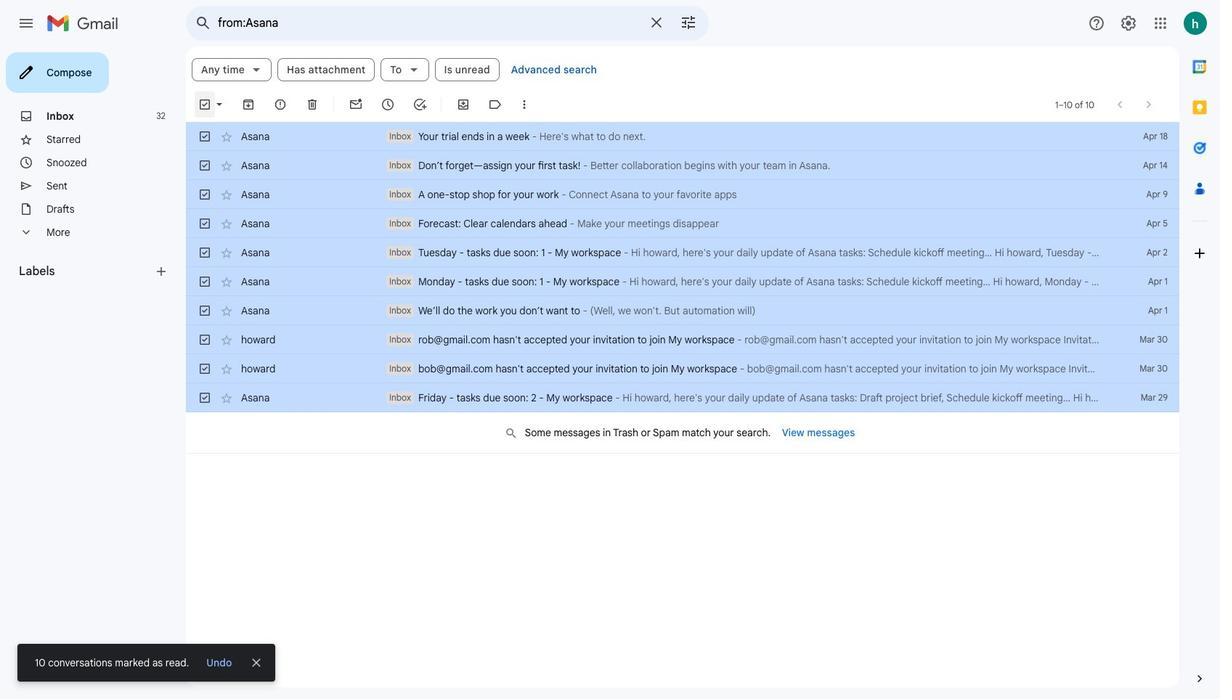 Task type: locate. For each thing, give the bounding box(es) containing it.
None search field
[[186, 6, 709, 41]]

clear search image
[[642, 8, 671, 37]]

heading
[[19, 264, 154, 279]]

delete image
[[305, 97, 320, 112]]

1 row from the top
[[186, 122, 1180, 151]]

5 row from the top
[[186, 238, 1180, 267]]

8 row from the top
[[186, 325, 1180, 354]]

alert
[[17, 33, 1197, 682]]

add to tasks image
[[413, 97, 427, 112]]

6 row from the top
[[186, 267, 1180, 296]]

navigation
[[0, 46, 186, 700]]

9 row from the top
[[186, 354, 1180, 384]]

tab list
[[1180, 46, 1220, 647]]

gmail image
[[46, 9, 126, 38]]

None checkbox
[[198, 97, 212, 112], [198, 129, 212, 144], [198, 187, 212, 202], [198, 246, 212, 260], [198, 275, 212, 289], [198, 333, 212, 347], [198, 391, 212, 405], [198, 97, 212, 112], [198, 129, 212, 144], [198, 187, 212, 202], [198, 246, 212, 260], [198, 275, 212, 289], [198, 333, 212, 347], [198, 391, 212, 405]]

4 row from the top
[[186, 209, 1180, 238]]

more email options image
[[517, 97, 532, 112]]

main content
[[186, 46, 1180, 688]]

search mail image
[[190, 10, 216, 36]]

report spam image
[[273, 97, 288, 112]]

2 row from the top
[[186, 151, 1180, 180]]

labels image
[[488, 97, 503, 112]]

advanced search options image
[[674, 8, 703, 37]]

support image
[[1088, 15, 1106, 32]]

snooze image
[[381, 97, 395, 112]]

None checkbox
[[198, 158, 212, 173], [198, 216, 212, 231], [198, 304, 212, 318], [198, 362, 212, 376], [198, 158, 212, 173], [198, 216, 212, 231], [198, 304, 212, 318], [198, 362, 212, 376]]

row
[[186, 122, 1180, 151], [186, 151, 1180, 180], [186, 180, 1180, 209], [186, 209, 1180, 238], [186, 238, 1180, 267], [186, 267, 1180, 296], [186, 296, 1180, 325], [186, 325, 1180, 354], [186, 354, 1180, 384], [186, 384, 1180, 413]]

7 row from the top
[[186, 296, 1180, 325]]



Task type: vqa. For each thing, say whether or not it's contained in the screenshot.
second the · from the left
no



Task type: describe. For each thing, give the bounding box(es) containing it.
10 row from the top
[[186, 384, 1180, 413]]

move to inbox image
[[456, 97, 471, 112]]

Search mail text field
[[218, 16, 639, 31]]

settings image
[[1120, 15, 1138, 32]]

archive image
[[241, 97, 256, 112]]

main menu image
[[17, 15, 35, 32]]

3 row from the top
[[186, 180, 1180, 209]]



